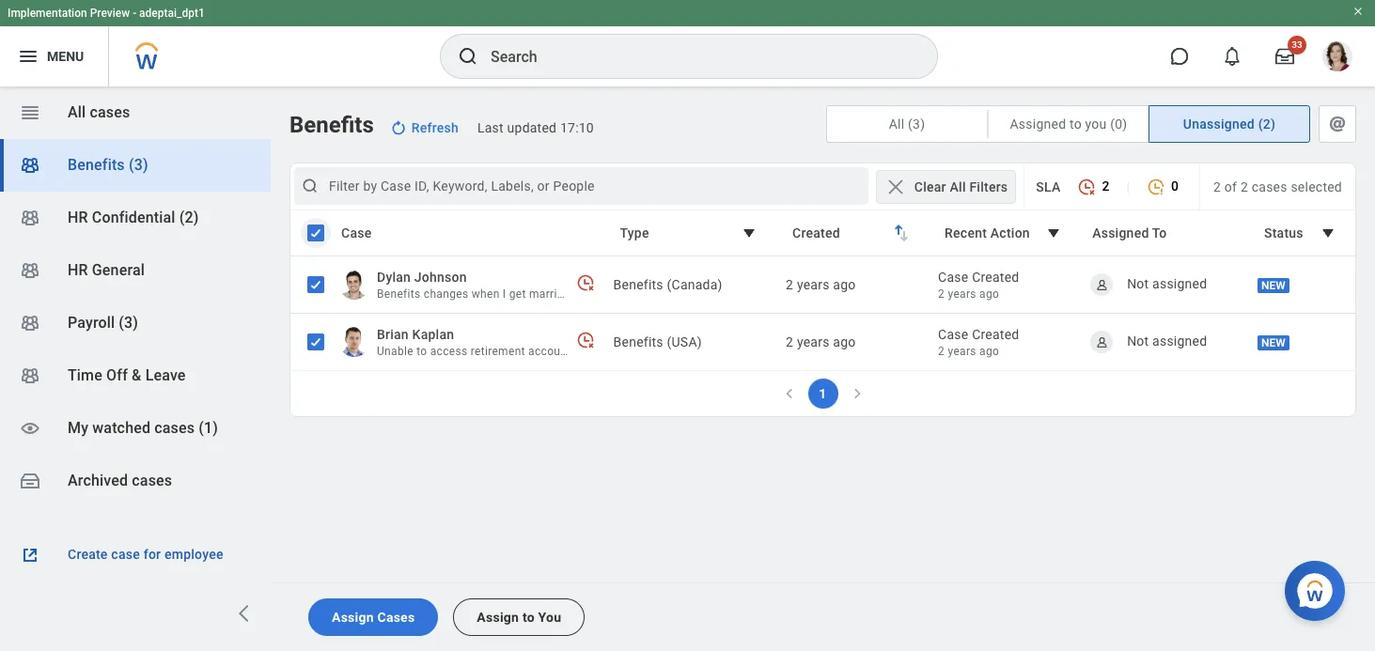 Task type: describe. For each thing, give the bounding box(es) containing it.
created inside button
[[793, 226, 841, 241]]

Filter by Case ID, Keyword, Labels, or People text field
[[329, 177, 840, 196]]

benefits changes when i get married. button
[[377, 287, 574, 302]]

payroll (3) link
[[0, 297, 271, 350]]

unable to access retirement account button
[[377, 344, 571, 359]]

ext link image
[[19, 545, 41, 567]]

when
[[472, 288, 500, 301]]

assign for assign to you
[[477, 610, 519, 625]]

|
[[1127, 179, 1131, 194]]

assign to you
[[477, 610, 562, 625]]

to for assign
[[523, 610, 535, 625]]

unable
[[377, 345, 414, 358]]

clear
[[915, 179, 947, 194]]

create
[[68, 547, 108, 562]]

watched
[[92, 419, 151, 437]]

2 years ago for benefits (usa)
[[786, 335, 856, 350]]

status button
[[1253, 215, 1352, 251]]

case created 2 years ago for benefits (canada)
[[939, 270, 1020, 301]]

archived cases link
[[0, 455, 271, 508]]

33 button
[[1265, 36, 1307, 77]]

search image for filter by case id, keyword, labels, or people text field
[[301, 177, 320, 196]]

time off & leave
[[68, 367, 186, 385]]

not for (usa)
[[1128, 334, 1150, 349]]

assigned to you (0) button
[[989, 106, 1149, 142]]

i
[[503, 288, 506, 301]]

cases inside archived cases link
[[132, 472, 172, 490]]

you
[[1086, 117, 1108, 132]]

benefits (3)
[[68, 156, 148, 174]]

leave
[[145, 367, 186, 385]]

menu button
[[0, 26, 108, 87]]

menu
[[47, 49, 84, 64]]

unassigned (2) button
[[1150, 106, 1310, 142]]

general
[[92, 261, 145, 279]]

my watched cases (1) link
[[0, 403, 271, 455]]

0 vertical spatial case
[[341, 226, 372, 241]]

off
[[106, 367, 128, 385]]

1 button
[[808, 379, 838, 409]]

(0)
[[1111, 117, 1128, 132]]

clock x image
[[1078, 178, 1097, 197]]

for
[[144, 547, 161, 562]]

hr confidential (2)
[[68, 209, 199, 227]]

refresh button
[[382, 113, 470, 143]]

close environment banner image
[[1353, 6, 1365, 17]]

confidential
[[92, 209, 176, 227]]

list containing all cases
[[0, 87, 271, 508]]

all for all (3)
[[889, 117, 905, 132]]

Search Workday  search field
[[491, 36, 899, 77]]

&
[[132, 367, 142, 385]]

create case for employee
[[68, 547, 224, 562]]

time
[[68, 367, 102, 385]]

hr confidential (2) link
[[0, 192, 271, 245]]

(canada)
[[667, 277, 723, 293]]

cases inside unassigned (2) tab panel
[[1253, 179, 1288, 194]]

married.
[[530, 288, 574, 301]]

unassigned
[[1184, 117, 1256, 132]]

caret down image
[[1043, 222, 1066, 245]]

2 of 2 cases selected
[[1214, 179, 1343, 194]]

chevron left small image
[[780, 385, 799, 403]]

hr for hr general
[[68, 261, 88, 279]]

0
[[1172, 179, 1179, 194]]

time to first response - overdue element
[[576, 331, 595, 349]]

last
[[478, 120, 504, 135]]

contact card matrix manager image for hr confidential (2)
[[19, 207, 41, 229]]

case created 2 years ago for benefits (usa)
[[939, 327, 1020, 358]]

-
[[133, 7, 136, 20]]

benefits for benefits (canada)
[[614, 277, 664, 293]]

x image
[[885, 175, 907, 198]]

to for assigned
[[1070, 117, 1082, 132]]

recent
[[945, 226, 988, 241]]

new for benefits (canada)
[[1262, 280, 1286, 293]]

case for benefits (usa)
[[939, 327, 969, 342]]

implementation preview -   adeptai_dpt1
[[8, 7, 205, 20]]

chevron right image
[[233, 603, 256, 625]]

all (3)
[[889, 117, 926, 132]]

assign for assign cases
[[332, 610, 374, 625]]

2 button
[[1069, 168, 1120, 205]]

benefits for benefits
[[290, 112, 374, 138]]

(usa)
[[667, 335, 702, 350]]

cases
[[378, 610, 415, 625]]

filter by case id, keyword, labels, or people. type label: to find cases with specific labels applied element
[[294, 167, 869, 205]]

clear all filters
[[915, 179, 1008, 194]]

1 vertical spatial (2)
[[179, 209, 199, 227]]

adeptai_dpt1
[[139, 7, 205, 20]]

menu banner
[[0, 0, 1376, 87]]

assigned for benefits (usa)
[[1153, 334, 1208, 349]]

not assigned for benefits (canada)
[[1128, 276, 1208, 291]]

reset image
[[389, 119, 408, 137]]

case
[[111, 547, 140, 562]]

contact card matrix manager image for payroll (3)
[[19, 312, 41, 335]]

grid view image
[[19, 102, 41, 124]]

inbox image
[[19, 470, 41, 493]]

access
[[430, 345, 468, 358]]

clear all filters button
[[876, 170, 1017, 204]]

33
[[1293, 40, 1303, 50]]

hr general
[[68, 261, 145, 279]]

benefits for benefits (3)
[[68, 156, 125, 174]]

all cases link
[[0, 87, 271, 139]]

contact card matrix manager image
[[19, 365, 41, 387]]

clock exclamation image
[[1148, 178, 1166, 197]]

created for (canada)
[[973, 270, 1020, 285]]

caret down image for status
[[1318, 222, 1340, 245]]

assigned to
[[1093, 226, 1168, 241]]

unassigned (2) tab panel
[[290, 163, 1357, 418]]

recent action button
[[933, 215, 1078, 251]]

you
[[538, 610, 562, 625]]

implementation
[[8, 7, 87, 20]]

payroll (3)
[[68, 314, 138, 332]]

assign cases
[[332, 610, 415, 625]]

chevron right small image
[[848, 385, 867, 403]]

2 inside button
[[1103, 179, 1110, 194]]



Task type: vqa. For each thing, say whether or not it's contained in the screenshot.
2nd Click to view/edit grid preferences 'ICON' from the top
no



Task type: locate. For each thing, give the bounding box(es) containing it.
archived cases
[[68, 472, 172, 490]]

1 contact card matrix manager image from the top
[[19, 154, 41, 177]]

0 horizontal spatial caret down image
[[738, 222, 761, 245]]

1 horizontal spatial all
[[889, 117, 905, 132]]

benefits down dylan on the top left of the page
[[377, 288, 421, 301]]

0 horizontal spatial assign
[[332, 610, 374, 625]]

benefits inside the benefits (3) link
[[68, 156, 125, 174]]

1 horizontal spatial search image
[[457, 45, 480, 68]]

created button
[[781, 215, 926, 251]]

benefits main content
[[271, 87, 1376, 652]]

all (3) button
[[828, 106, 988, 142]]

all right grid view 'icon'
[[68, 103, 86, 121]]

(2)
[[1259, 117, 1276, 132], [179, 209, 199, 227]]

hr
[[68, 209, 88, 227], [68, 261, 88, 279]]

assigned
[[1011, 117, 1067, 132], [1093, 226, 1150, 241]]

1 vertical spatial search image
[[301, 177, 320, 196]]

2 vertical spatial case
[[939, 327, 969, 342]]

to left the you
[[1070, 117, 1082, 132]]

new for benefits (usa)
[[1262, 337, 1286, 350]]

cases inside the all cases link
[[90, 103, 130, 121]]

(1)
[[199, 419, 218, 437]]

assigned inside tab panel
[[1093, 226, 1150, 241]]

1 horizontal spatial caret down image
[[1318, 222, 1340, 245]]

0 vertical spatial assigned
[[1011, 117, 1067, 132]]

1 vertical spatial hr
[[68, 261, 88, 279]]

caret down image inside type button
[[738, 222, 761, 245]]

of
[[1225, 179, 1238, 194]]

(2) right confidential
[[179, 209, 199, 227]]

cases up the benefits (3)
[[90, 103, 130, 121]]

0 vertical spatial (2)
[[1259, 117, 1276, 132]]

visible image
[[19, 418, 41, 440]]

assign left cases
[[332, 610, 374, 625]]

retirement
[[471, 345, 526, 358]]

cases inside the my watched cases (1) link
[[154, 419, 195, 437]]

2 horizontal spatial all
[[950, 179, 967, 194]]

1 vertical spatial created
[[973, 270, 1020, 285]]

case for benefits (canada)
[[939, 270, 969, 285]]

0 horizontal spatial search image
[[301, 177, 320, 196]]

hr left general
[[68, 261, 88, 279]]

employee
[[165, 547, 224, 562]]

2 2 years ago from the top
[[786, 335, 856, 350]]

created
[[793, 226, 841, 241], [973, 270, 1020, 285], [973, 327, 1020, 342]]

case
[[341, 226, 372, 241], [939, 270, 969, 285], [939, 327, 969, 342]]

(3) right payroll
[[119, 314, 138, 332]]

status
[[1265, 226, 1304, 241]]

0 vertical spatial hr
[[68, 209, 88, 227]]

2 new from the top
[[1262, 337, 1286, 350]]

create case for employee link
[[19, 545, 252, 567]]

2 not from the top
[[1128, 334, 1150, 349]]

1 vertical spatial assigned
[[1093, 226, 1150, 241]]

2 caret down image from the left
[[1318, 222, 1340, 245]]

time to resolve - overdue image
[[576, 273, 595, 292]]

brian kaplan unable to access retirement account
[[377, 327, 571, 358]]

search image
[[457, 45, 480, 68], [301, 177, 320, 196]]

account
[[529, 345, 571, 358]]

2 case created 2 years ago from the top
[[939, 327, 1020, 358]]

benefits down type
[[614, 277, 664, 293]]

assigned left the to
[[1093, 226, 1150, 241]]

payroll
[[68, 314, 115, 332]]

(3) down the all cases link
[[129, 156, 148, 174]]

0 vertical spatial 2 years ago
[[786, 277, 856, 293]]

all inside clear all filters button
[[950, 179, 967, 194]]

0 vertical spatial created
[[793, 226, 841, 241]]

caret down image inside the status button
[[1318, 222, 1340, 245]]

unassigned (2)
[[1184, 117, 1276, 132]]

2 vertical spatial to
[[523, 610, 535, 625]]

created for (usa)
[[973, 327, 1020, 342]]

(3) for all (3)
[[909, 117, 926, 132]]

2 vertical spatial created
[[973, 327, 1020, 342]]

1 new from the top
[[1262, 280, 1286, 293]]

1 horizontal spatial (2)
[[1259, 117, 1276, 132]]

1 horizontal spatial assign
[[477, 610, 519, 625]]

recent action
[[945, 226, 1031, 241]]

1 caret down image from the left
[[738, 222, 761, 245]]

not assigned for benefits (usa)
[[1128, 334, 1208, 349]]

sort down image
[[894, 225, 916, 247]]

all for all cases
[[68, 103, 86, 121]]

benefits left the (usa)
[[614, 335, 664, 350]]

contact card matrix manager image inside hr general link
[[19, 260, 41, 282]]

2 assign from the left
[[477, 610, 519, 625]]

0 horizontal spatial all
[[68, 103, 86, 121]]

assigned for assigned to
[[1093, 226, 1150, 241]]

refresh
[[412, 120, 459, 135]]

not assigned right user image
[[1128, 334, 1208, 349]]

action
[[991, 226, 1031, 241]]

changes
[[424, 288, 469, 301]]

type button
[[608, 215, 773, 251]]

benefits (canada)
[[614, 277, 723, 293]]

(2) inside button
[[1259, 117, 1276, 132]]

contact card matrix manager image
[[19, 154, 41, 177], [19, 207, 41, 229], [19, 260, 41, 282], [19, 312, 41, 335]]

to
[[1153, 226, 1168, 241]]

years
[[797, 277, 830, 293], [948, 288, 977, 301], [797, 335, 830, 350], [948, 345, 977, 358]]

3 contact card matrix manager image from the top
[[19, 260, 41, 282]]

0 vertical spatial new
[[1262, 280, 1286, 293]]

1 vertical spatial new
[[1262, 337, 1286, 350]]

hr general link
[[0, 245, 271, 297]]

0 horizontal spatial to
[[417, 345, 427, 358]]

1 not from the top
[[1128, 276, 1150, 291]]

ago
[[834, 277, 856, 293], [980, 288, 1000, 301], [834, 335, 856, 350], [980, 345, 1000, 358]]

0 horizontal spatial (2)
[[179, 209, 199, 227]]

not assigned
[[1128, 276, 1208, 291], [1128, 334, 1208, 349]]

4 contact card matrix manager image from the top
[[19, 312, 41, 335]]

search image for search workday search field
[[457, 45, 480, 68]]

(3) up clear
[[909, 117, 926, 132]]

0 vertical spatial search image
[[457, 45, 480, 68]]

2 years ago down created button
[[786, 277, 856, 293]]

all
[[68, 103, 86, 121], [889, 117, 905, 132], [950, 179, 967, 194]]

1 assigned from the top
[[1153, 276, 1208, 291]]

contact card matrix manager image inside the benefits (3) link
[[19, 154, 41, 177]]

benefits inside 'dylan johnson benefits changes when i get married.'
[[377, 288, 421, 301]]

case created 2 years ago
[[939, 270, 1020, 301], [939, 327, 1020, 358]]

1 hr from the top
[[68, 209, 88, 227]]

(2) right unassigned
[[1259, 117, 1276, 132]]

2 not assigned from the top
[[1128, 334, 1208, 349]]

sort up image
[[888, 219, 911, 242]]

1 vertical spatial case
[[939, 270, 969, 285]]

(3) inside button
[[909, 117, 926, 132]]

type
[[620, 226, 650, 241]]

2 contact card matrix manager image from the top
[[19, 207, 41, 229]]

2 years ago up 1
[[786, 335, 856, 350]]

0 button
[[1138, 168, 1189, 205]]

2 assigned from the top
[[1153, 334, 1208, 349]]

not assigned down the to
[[1128, 276, 1208, 291]]

cases down my watched cases (1)
[[132, 472, 172, 490]]

contact card matrix manager image inside 'hr confidential (2)' link
[[19, 207, 41, 229]]

my watched cases (1)
[[68, 419, 218, 437]]

all inside all (3) button
[[889, 117, 905, 132]]

0 vertical spatial (3)
[[909, 117, 926, 132]]

tab list
[[827, 105, 1357, 143]]

time to first response - overdue image
[[576, 331, 595, 349]]

last updated 17:10
[[478, 120, 594, 135]]

assign
[[332, 610, 374, 625], [477, 610, 519, 625]]

kaplan
[[413, 327, 455, 342]]

1 not assigned from the top
[[1128, 276, 1208, 291]]

not right user image
[[1128, 334, 1150, 349]]

0 vertical spatial to
[[1070, 117, 1082, 132]]

benefits (3) link
[[0, 139, 271, 192]]

user image
[[1095, 335, 1109, 349]]

user image
[[1095, 278, 1109, 292]]

not
[[1128, 276, 1150, 291], [1128, 334, 1150, 349]]

notifications large image
[[1224, 47, 1242, 66]]

17:10
[[560, 120, 594, 135]]

assign left "you"
[[477, 610, 519, 625]]

1 vertical spatial assigned
[[1153, 334, 1208, 349]]

tab list containing all (3)
[[827, 105, 1357, 143]]

2 hr from the top
[[68, 261, 88, 279]]

0 horizontal spatial assigned
[[1011, 117, 1067, 132]]

1 2 years ago from the top
[[786, 277, 856, 293]]

2
[[1103, 179, 1110, 194], [1214, 179, 1222, 194], [1241, 179, 1249, 194], [786, 277, 794, 293], [939, 288, 945, 301], [786, 335, 794, 350], [939, 345, 945, 358]]

assigned right user image
[[1153, 334, 1208, 349]]

updated
[[507, 120, 557, 135]]

contact card matrix manager image for benefits (3)
[[19, 154, 41, 177]]

inbox large image
[[1276, 47, 1295, 66]]

hr for hr confidential (2)
[[68, 209, 88, 227]]

caret down image
[[738, 222, 761, 245], [1318, 222, 1340, 245]]

hr left confidential
[[68, 209, 88, 227]]

1 horizontal spatial to
[[523, 610, 535, 625]]

1 vertical spatial to
[[417, 345, 427, 358]]

0 vertical spatial case created 2 years ago
[[939, 270, 1020, 301]]

assigned to you (0)
[[1011, 117, 1128, 132]]

(3) for benefits (3)
[[129, 156, 148, 174]]

caret down image for type
[[738, 222, 761, 245]]

assigned inside button
[[1011, 117, 1067, 132]]

to inside brian kaplan unable to access retirement account
[[417, 345, 427, 358]]

archived
[[68, 472, 128, 490]]

1 vertical spatial not assigned
[[1128, 334, 1208, 349]]

assigned down the to
[[1153, 276, 1208, 291]]

at tag mention image
[[1327, 113, 1350, 135]]

filters
[[970, 179, 1008, 194]]

1 vertical spatial not
[[1128, 334, 1150, 349]]

0 vertical spatial not assigned
[[1128, 276, 1208, 291]]

0 vertical spatial not
[[1128, 276, 1150, 291]]

johnson
[[415, 270, 467, 285]]

to down kaplan
[[417, 345, 427, 358]]

assign to you button
[[454, 599, 585, 637]]

to left "you"
[[523, 610, 535, 625]]

benefits for benefits (usa)
[[614, 335, 664, 350]]

brian
[[377, 327, 409, 342]]

time to resolve - overdue element
[[576, 273, 595, 292]]

not right user icon
[[1128, 276, 1150, 291]]

2 years ago for benefits (canada)
[[786, 277, 856, 293]]

assign cases button
[[308, 599, 439, 637]]

0 vertical spatial assigned
[[1153, 276, 1208, 291]]

contact card matrix manager image for hr general
[[19, 260, 41, 282]]

cases right of
[[1253, 179, 1288, 194]]

benefits down all cases
[[68, 156, 125, 174]]

all up x icon
[[889, 117, 905, 132]]

1
[[820, 387, 827, 402]]

preview
[[90, 7, 130, 20]]

1 horizontal spatial assigned
[[1093, 226, 1150, 241]]

cases left (1)
[[154, 419, 195, 437]]

all right clear
[[950, 179, 967, 194]]

my
[[68, 419, 89, 437]]

time off & leave link
[[0, 350, 271, 403]]

get
[[510, 288, 526, 301]]

1 vertical spatial case created 2 years ago
[[939, 327, 1020, 358]]

sla
[[1037, 179, 1061, 194]]

2 horizontal spatial to
[[1070, 117, 1082, 132]]

contact card matrix manager image inside payroll (3) link
[[19, 312, 41, 335]]

1 assign from the left
[[332, 610, 374, 625]]

assigned left the you
[[1011, 117, 1067, 132]]

(3) for payroll (3)
[[119, 314, 138, 332]]

2 vertical spatial (3)
[[119, 314, 138, 332]]

justify image
[[17, 45, 40, 68]]

benefits left reset icon
[[290, 112, 374, 138]]

not for (canada)
[[1128, 276, 1150, 291]]

assigned for assigned to you (0)
[[1011, 117, 1067, 132]]

list
[[0, 87, 271, 508]]

dylan
[[377, 270, 411, 285]]

1 vertical spatial (3)
[[129, 156, 148, 174]]

assigned for benefits (canada)
[[1153, 276, 1208, 291]]

profile logan mcneil image
[[1323, 41, 1353, 75]]

search image inside filter by case id, keyword, labels, or people. type label: to find cases with specific labels applied element
[[301, 177, 320, 196]]

1 case created 2 years ago from the top
[[939, 270, 1020, 301]]

1 vertical spatial 2 years ago
[[786, 335, 856, 350]]

dylan johnson benefits changes when i get married.
[[377, 270, 574, 301]]

tab list inside benefits main content
[[827, 105, 1357, 143]]

selected
[[1292, 179, 1343, 194]]



